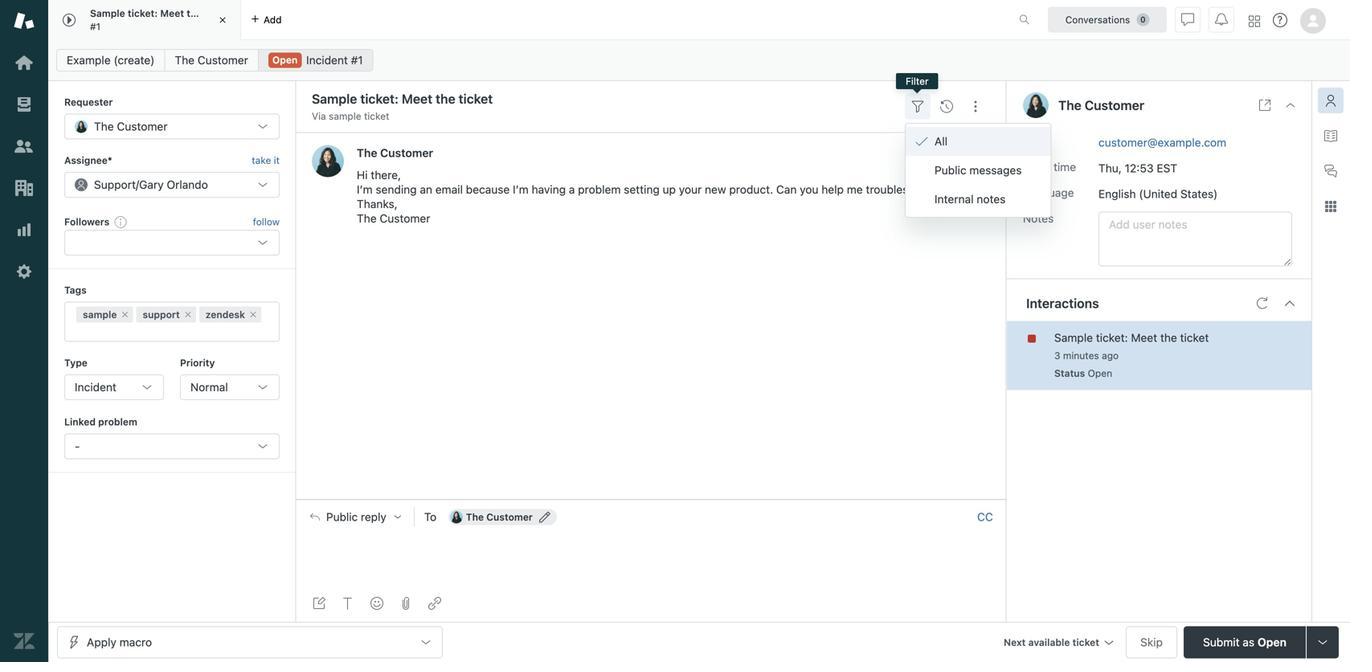 Task type: vqa. For each thing, say whether or not it's contained in the screenshot.
TOOLS
no



Task type: describe. For each thing, give the bounding box(es) containing it.
zendesk support image
[[14, 10, 35, 31]]

minutes inside sample ticket: meet the ticket 3 minutes ago status open
[[1063, 350, 1099, 361]]

internal notes menu item
[[906, 185, 1051, 214]]

all
[[935, 135, 948, 148]]

local
[[1023, 160, 1051, 174]]

local time
[[1023, 160, 1076, 174]]

sending
[[376, 183, 417, 196]]

user image
[[1023, 92, 1049, 118]]

notes
[[977, 193, 1006, 206]]

time
[[1054, 160, 1076, 174]]

format text image
[[342, 597, 354, 610]]

reply
[[361, 511, 386, 524]]

zendesk
[[206, 309, 245, 320]]

filter tooltip
[[896, 73, 939, 89]]

reporting image
[[14, 219, 35, 240]]

tabs tab list
[[48, 0, 1002, 40]]

4 minutes ago text field
[[926, 148, 990, 159]]

3
[[1055, 350, 1061, 361]]

public messages
[[935, 164, 1022, 177]]

conversations button
[[1048, 7, 1167, 33]]

incident button
[[64, 375, 164, 400]]

customer@example.com
[[1099, 136, 1227, 149]]

views image
[[14, 94, 35, 115]]

normal
[[191, 381, 228, 394]]

the customer up there,
[[357, 146, 433, 159]]

requester element
[[64, 114, 280, 139]]

example (create)
[[67, 53, 155, 67]]

assignee*
[[64, 155, 112, 166]]

Add user notes text field
[[1099, 212, 1293, 267]]

take
[[252, 155, 271, 166]]

sample ticket: meet the ticket #1
[[90, 8, 232, 32]]

public reply
[[326, 511, 386, 524]]

get started image
[[14, 52, 35, 73]]

the customer link inside secondary element
[[164, 49, 259, 72]]

me
[[847, 183, 863, 196]]

close image inside "tabs" tab list
[[215, 12, 231, 28]]

ticket: for sample ticket: meet the ticket 3 minutes ago status open
[[1096, 331, 1128, 344]]

thu,
[[1099, 162, 1122, 175]]

customer context image
[[1325, 94, 1338, 107]]

meet for sample ticket: meet the ticket #1
[[160, 8, 184, 19]]

up
[[663, 183, 676, 196]]

follow
[[253, 216, 280, 227]]

remove image
[[183, 310, 193, 320]]

apply
[[87, 636, 116, 649]]

the customer right the customer@example.com icon
[[466, 512, 533, 523]]

incident #1
[[306, 53, 363, 67]]

macro
[[120, 636, 152, 649]]

gary
[[139, 178, 164, 191]]

2 i'm from the left
[[513, 183, 529, 196]]

assignee* element
[[64, 172, 280, 198]]

(create)
[[114, 53, 155, 67]]

public reply button
[[296, 500, 414, 534]]

notes
[[1023, 212, 1054, 225]]

customer inside requester element
[[117, 120, 168, 133]]

thanks,
[[357, 197, 398, 211]]

the customer up thu,
[[1059, 98, 1145, 113]]

1 horizontal spatial close image
[[1284, 99, 1297, 112]]

you
[[800, 183, 819, 196]]

the up hi
[[357, 146, 377, 159]]

skip
[[1141, 636, 1163, 649]]

apply macro
[[87, 636, 152, 649]]

filter
[[906, 76, 929, 87]]

next
[[1004, 637, 1026, 648]]

requester
[[64, 96, 113, 108]]

interactions
[[1026, 296, 1099, 311]]

-
[[75, 440, 80, 453]]

take it
[[252, 155, 280, 166]]

remove image for zendesk
[[248, 310, 258, 320]]

example
[[67, 53, 111, 67]]

there,
[[371, 168, 401, 182]]

customer up the customer@example.com
[[1085, 98, 1145, 113]]

customer@example.com image
[[450, 511, 463, 524]]

linked
[[64, 416, 96, 428]]

the for sample ticket: meet the ticket 3 minutes ago status open
[[1161, 331, 1177, 344]]

remove image for sample
[[120, 310, 130, 320]]

(united
[[1139, 187, 1178, 201]]

add
[[264, 14, 282, 25]]

language
[[1023, 186, 1074, 199]]

1 horizontal spatial the customer link
[[357, 146, 433, 159]]

an
[[420, 183, 432, 196]]

messages
[[970, 164, 1022, 177]]

4 minutes ago
[[926, 148, 990, 159]]

internal notes
[[935, 193, 1006, 206]]

followers
[[64, 216, 110, 227]]

skip button
[[1126, 627, 1178, 659]]

/
[[136, 178, 139, 191]]

tags
[[64, 285, 87, 296]]

meet for sample ticket: meet the ticket 3 minutes ago status open
[[1131, 331, 1158, 344]]

conversations
[[1066, 14, 1130, 25]]

your
[[679, 183, 702, 196]]

sample ticket: meet the ticket 3 minutes ago status open
[[1055, 331, 1209, 379]]

knowledge image
[[1325, 129, 1338, 142]]

ticket inside sample ticket: meet the ticket #1
[[205, 8, 232, 19]]

product.
[[729, 183, 773, 196]]

get help image
[[1273, 13, 1288, 27]]

#1 inside secondary element
[[351, 53, 363, 67]]

cc
[[978, 511, 993, 524]]

follow button
[[253, 215, 280, 229]]

available
[[1029, 637, 1070, 648]]

ticket inside dropdown button
[[1073, 637, 1100, 648]]

help
[[822, 183, 844, 196]]

next available ticket
[[1004, 637, 1100, 648]]

cc button
[[977, 510, 994, 525]]

hi there, i'm sending an email because i'm having a problem setting up your new product. can you help me troubleshoot? thanks, the customer
[[357, 168, 938, 225]]

email
[[1023, 135, 1051, 148]]

public messages menu item
[[906, 156, 1051, 185]]

2 vertical spatial open
[[1258, 636, 1287, 649]]



Task type: locate. For each thing, give the bounding box(es) containing it.
1 horizontal spatial ago
[[1102, 350, 1119, 361]]

customer inside hi there, i'm sending an email because i'm having a problem setting up your new product. can you help me troubleshoot? thanks, the customer
[[380, 212, 430, 225]]

support
[[143, 309, 180, 320]]

public for public messages
[[935, 164, 967, 177]]

1 horizontal spatial public
[[935, 164, 967, 177]]

ticket: up (create)
[[128, 8, 158, 19]]

the right the customer@example.com icon
[[466, 512, 484, 523]]

insert emojis image
[[371, 597, 383, 610]]

1 vertical spatial the
[[1161, 331, 1177, 344]]

public down 4 minutes ago
[[935, 164, 967, 177]]

apps image
[[1325, 200, 1338, 213]]

ticket: for sample ticket: meet the ticket #1
[[128, 8, 158, 19]]

i'm left having
[[513, 183, 529, 196]]

the inside sample ticket: meet the ticket 3 minutes ago status open
[[1161, 331, 1177, 344]]

sample
[[90, 8, 125, 19], [1055, 331, 1093, 344]]

main element
[[0, 0, 48, 662]]

submit
[[1203, 636, 1240, 649]]

new
[[705, 183, 726, 196]]

add button
[[241, 0, 291, 39]]

1 horizontal spatial problem
[[578, 183, 621, 196]]

0 horizontal spatial i'm
[[357, 183, 373, 196]]

english (united states)
[[1099, 187, 1218, 201]]

incident for incident #1
[[306, 53, 348, 67]]

0 horizontal spatial ago
[[973, 148, 990, 159]]

next available ticket button
[[997, 627, 1120, 661]]

hi
[[357, 168, 368, 182]]

customer down 'add' dropdown button
[[198, 53, 248, 67]]

0 vertical spatial the
[[187, 8, 202, 19]]

1 horizontal spatial remove image
[[248, 310, 258, 320]]

tab containing sample ticket: meet the ticket
[[48, 0, 241, 40]]

ago inside sample ticket: meet the ticket 3 minutes ago status open
[[1102, 350, 1119, 361]]

sample for sample ticket: meet the ticket #1
[[90, 8, 125, 19]]

i'm
[[357, 183, 373, 196], [513, 183, 529, 196]]

customer left edit user image
[[487, 512, 533, 523]]

0 vertical spatial minutes
[[935, 148, 971, 159]]

1 horizontal spatial the
[[1161, 331, 1177, 344]]

2 remove image from the left
[[248, 310, 258, 320]]

public inside menu item
[[935, 164, 967, 177]]

close image left 'add' dropdown button
[[215, 12, 231, 28]]

i'm down hi
[[357, 183, 373, 196]]

customer inside secondary element
[[198, 53, 248, 67]]

0 vertical spatial sample
[[329, 111, 361, 122]]

zendesk products image
[[1249, 16, 1260, 27]]

0 horizontal spatial remove image
[[120, 310, 130, 320]]

the customer down sample ticket: meet the ticket #1
[[175, 53, 248, 67]]

english
[[1099, 187, 1136, 201]]

organizations image
[[14, 178, 35, 199]]

sample right via
[[329, 111, 361, 122]]

1 horizontal spatial minutes
[[1063, 350, 1099, 361]]

0 horizontal spatial sample
[[83, 309, 117, 320]]

filter image
[[912, 100, 924, 113]]

1 vertical spatial the customer link
[[357, 146, 433, 159]]

problem right a at the top left of the page
[[578, 183, 621, 196]]

remove image left support
[[120, 310, 130, 320]]

view more details image
[[1259, 99, 1272, 112]]

0 vertical spatial incident
[[306, 53, 348, 67]]

ticket
[[205, 8, 232, 19], [364, 111, 389, 122], [1180, 331, 1209, 344], [1073, 637, 1100, 648]]

zendesk image
[[14, 631, 35, 652]]

open inside sample ticket: meet the ticket 3 minutes ago status open
[[1088, 368, 1113, 379]]

hide composer image
[[645, 493, 658, 506]]

public inside popup button
[[326, 511, 358, 524]]

meet
[[160, 8, 184, 19], [1131, 331, 1158, 344]]

open right as
[[1258, 636, 1287, 649]]

it
[[274, 155, 280, 166]]

the customer down "requester"
[[94, 120, 168, 133]]

1 horizontal spatial open
[[1088, 368, 1113, 379]]

linked problem element
[[64, 434, 280, 459]]

0 horizontal spatial the customer link
[[164, 49, 259, 72]]

12:53
[[1125, 162, 1154, 175]]

1 i'm from the left
[[357, 183, 373, 196]]

1 vertical spatial ticket:
[[1096, 331, 1128, 344]]

ticket: up 3 minutes ago text field
[[1096, 331, 1128, 344]]

priority
[[180, 357, 215, 369]]

incident inside "popup button"
[[75, 381, 116, 394]]

remove image right zendesk
[[248, 310, 258, 320]]

#1 up via sample ticket
[[351, 53, 363, 67]]

1 horizontal spatial sample
[[329, 111, 361, 122]]

the down "requester"
[[94, 120, 114, 133]]

0 horizontal spatial ticket:
[[128, 8, 158, 19]]

troubleshoot?
[[866, 183, 938, 196]]

can
[[776, 183, 797, 196]]

minutes up 'status'
[[1063, 350, 1099, 361]]

sample up the example (create)
[[90, 8, 125, 19]]

displays possible ticket submission types image
[[1317, 636, 1330, 649]]

incident for incident
[[75, 381, 116, 394]]

thu, 12:53 est
[[1099, 162, 1178, 175]]

problem down incident "popup button"
[[98, 416, 137, 428]]

admin image
[[14, 261, 35, 282]]

all menu item
[[906, 127, 1051, 156]]

0 horizontal spatial the
[[187, 8, 202, 19]]

states)
[[1181, 187, 1218, 201]]

problem
[[578, 183, 621, 196], [98, 416, 137, 428]]

ago right 3
[[1102, 350, 1119, 361]]

open
[[272, 54, 298, 66], [1088, 368, 1113, 379], [1258, 636, 1287, 649]]

edit user image
[[539, 512, 551, 523]]

1 vertical spatial meet
[[1131, 331, 1158, 344]]

status
[[1055, 368, 1085, 379]]

1 horizontal spatial i'm
[[513, 183, 529, 196]]

via sample ticket
[[312, 111, 389, 122]]

2 horizontal spatial open
[[1258, 636, 1287, 649]]

4
[[926, 148, 932, 159]]

as
[[1243, 636, 1255, 649]]

the inside secondary element
[[175, 53, 195, 67]]

0 vertical spatial ago
[[973, 148, 990, 159]]

example (create) button
[[56, 49, 165, 72]]

incident
[[306, 53, 348, 67], [75, 381, 116, 394]]

Subject field
[[309, 89, 900, 109]]

0 horizontal spatial open
[[272, 54, 298, 66]]

0 vertical spatial meet
[[160, 8, 184, 19]]

ticket: inside sample ticket: meet the ticket 3 minutes ago status open
[[1096, 331, 1128, 344]]

linked problem
[[64, 416, 137, 428]]

tab
[[48, 0, 241, 40]]

sample
[[329, 111, 361, 122], [83, 309, 117, 320]]

incident down type
[[75, 381, 116, 394]]

ago up "public messages"
[[973, 148, 990, 159]]

1 horizontal spatial incident
[[306, 53, 348, 67]]

1 vertical spatial close image
[[1284, 99, 1297, 112]]

the for sample ticket: meet the ticket #1
[[187, 8, 202, 19]]

1 vertical spatial public
[[326, 511, 358, 524]]

the down sample ticket: meet the ticket #1
[[175, 53, 195, 67]]

button displays agent's chat status as invisible. image
[[1182, 13, 1194, 26]]

1 vertical spatial ago
[[1102, 350, 1119, 361]]

avatar image
[[312, 145, 344, 177]]

followers element
[[64, 230, 280, 256]]

customer up there,
[[380, 146, 433, 159]]

sample down tags
[[83, 309, 117, 320]]

1 horizontal spatial #1
[[351, 53, 363, 67]]

the customer inside secondary element
[[175, 53, 248, 67]]

the
[[175, 53, 195, 67], [1059, 98, 1082, 113], [94, 120, 114, 133], [357, 146, 377, 159], [357, 212, 377, 225], [466, 512, 484, 523]]

open inside secondary element
[[272, 54, 298, 66]]

0 horizontal spatial close image
[[215, 12, 231, 28]]

0 horizontal spatial incident
[[75, 381, 116, 394]]

sample inside sample ticket: meet the ticket #1
[[90, 8, 125, 19]]

via
[[312, 111, 326, 122]]

close image
[[215, 12, 231, 28], [1284, 99, 1297, 112]]

the inside sample ticket: meet the ticket #1
[[187, 8, 202, 19]]

sample for sample ticket: meet the ticket 3 minutes ago status open
[[1055, 331, 1093, 344]]

0 horizontal spatial meet
[[160, 8, 184, 19]]

problem inside hi there, i'm sending an email because i'm having a problem setting up your new product. can you help me troubleshoot? thanks, the customer
[[578, 183, 621, 196]]

0 vertical spatial #1
[[90, 21, 101, 32]]

0 horizontal spatial #1
[[90, 21, 101, 32]]

customer up /
[[117, 120, 168, 133]]

sample inside sample ticket: meet the ticket 3 minutes ago status open
[[1055, 331, 1093, 344]]

0 vertical spatial open
[[272, 54, 298, 66]]

1 vertical spatial sample
[[83, 309, 117, 320]]

setting
[[624, 183, 660, 196]]

submit as open
[[1203, 636, 1287, 649]]

public left reply
[[326, 511, 358, 524]]

add attachment image
[[399, 597, 412, 610]]

support / gary orlando
[[94, 178, 208, 191]]

normal button
[[180, 375, 280, 400]]

a
[[569, 183, 575, 196]]

internal
[[935, 193, 974, 206]]

0 vertical spatial public
[[935, 164, 967, 177]]

0 vertical spatial sample
[[90, 8, 125, 19]]

ticket: inside sample ticket: meet the ticket #1
[[128, 8, 158, 19]]

#1
[[90, 21, 101, 32], [351, 53, 363, 67]]

minutes right 4
[[935, 148, 971, 159]]

menu
[[905, 123, 1052, 218]]

1 horizontal spatial meet
[[1131, 331, 1158, 344]]

notifications image
[[1215, 13, 1228, 26]]

#1 up example
[[90, 21, 101, 32]]

meet inside sample ticket: meet the ticket 3 minutes ago status open
[[1131, 331, 1158, 344]]

customers image
[[14, 136, 35, 157]]

menu containing all
[[905, 123, 1052, 218]]

the customer inside requester element
[[94, 120, 168, 133]]

type
[[64, 357, 88, 369]]

secondary element
[[48, 44, 1350, 76]]

having
[[532, 183, 566, 196]]

open down 3 minutes ago text field
[[1088, 368, 1113, 379]]

0 vertical spatial close image
[[215, 12, 231, 28]]

draft mode image
[[313, 597, 326, 610]]

to
[[424, 511, 437, 524]]

1 vertical spatial sample
[[1055, 331, 1093, 344]]

the right user image
[[1059, 98, 1082, 113]]

0 horizontal spatial sample
[[90, 8, 125, 19]]

close image right view more details "icon"
[[1284, 99, 1297, 112]]

ticket actions image
[[969, 100, 982, 113]]

because
[[466, 183, 510, 196]]

open down add
[[272, 54, 298, 66]]

1 horizontal spatial sample
[[1055, 331, 1093, 344]]

incident up via
[[306, 53, 348, 67]]

the
[[187, 8, 202, 19], [1161, 331, 1177, 344]]

the inside hi there, i'm sending an email because i'm having a problem setting up your new product. can you help me troubleshoot? thanks, the customer
[[357, 212, 377, 225]]

info on adding followers image
[[114, 215, 127, 228]]

1 vertical spatial incident
[[75, 381, 116, 394]]

3 minutes ago text field
[[1055, 350, 1119, 361]]

1 vertical spatial #1
[[351, 53, 363, 67]]

incident inside secondary element
[[306, 53, 348, 67]]

0 vertical spatial problem
[[578, 183, 621, 196]]

take it button
[[252, 152, 280, 169]]

sample up 3 minutes ago text field
[[1055, 331, 1093, 344]]

1 horizontal spatial ticket:
[[1096, 331, 1128, 344]]

0 horizontal spatial public
[[326, 511, 358, 524]]

0 vertical spatial ticket:
[[128, 8, 158, 19]]

the customer link
[[164, 49, 259, 72], [357, 146, 433, 159]]

the inside requester element
[[94, 120, 114, 133]]

customer down sending at the top of the page
[[380, 212, 430, 225]]

0 horizontal spatial problem
[[98, 416, 137, 428]]

support
[[94, 178, 136, 191]]

public for public reply
[[326, 511, 358, 524]]

events image
[[940, 100, 953, 113]]

the customer link up there,
[[357, 146, 433, 159]]

ticket:
[[128, 8, 158, 19], [1096, 331, 1128, 344]]

1 vertical spatial problem
[[98, 416, 137, 428]]

add link (cmd k) image
[[428, 597, 441, 610]]

est
[[1157, 162, 1178, 175]]

0 vertical spatial the customer link
[[164, 49, 259, 72]]

remove image
[[120, 310, 130, 320], [248, 310, 258, 320]]

orlando
[[167, 178, 208, 191]]

0 horizontal spatial minutes
[[935, 148, 971, 159]]

1 remove image from the left
[[120, 310, 130, 320]]

ticket inside sample ticket: meet the ticket 3 minutes ago status open
[[1180, 331, 1209, 344]]

#1 inside sample ticket: meet the ticket #1
[[90, 21, 101, 32]]

the down thanks,
[[357, 212, 377, 225]]

minutes
[[935, 148, 971, 159], [1063, 350, 1099, 361]]

1 vertical spatial open
[[1088, 368, 1113, 379]]

the customer link down sample ticket: meet the ticket #1
[[164, 49, 259, 72]]

meet inside sample ticket: meet the ticket #1
[[160, 8, 184, 19]]

1 vertical spatial minutes
[[1063, 350, 1099, 361]]



